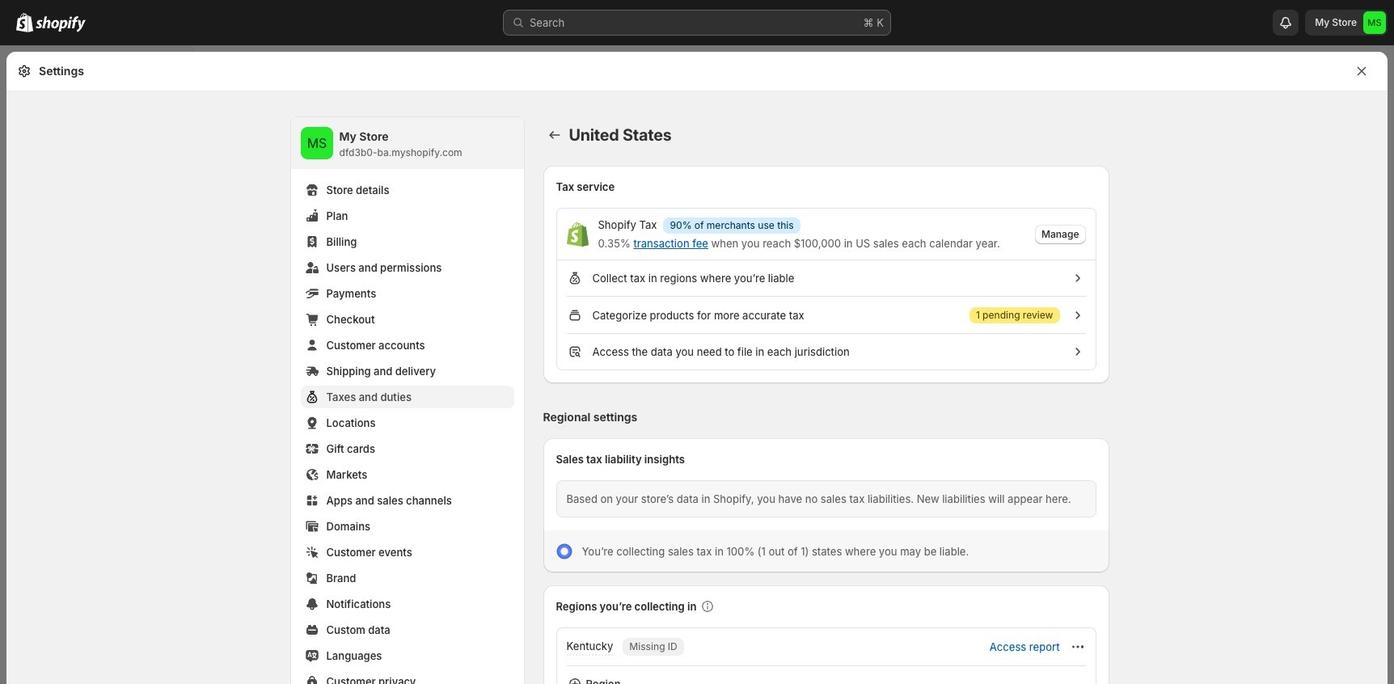 Task type: locate. For each thing, give the bounding box(es) containing it.
my store image
[[1364, 11, 1387, 34], [301, 127, 333, 159]]

1 horizontal spatial shopify image
[[36, 16, 86, 32]]

shopify image
[[16, 13, 33, 32], [36, 16, 86, 32]]

1 horizontal spatial my store image
[[1364, 11, 1387, 34]]

shop settings menu element
[[291, 117, 524, 684]]

0 horizontal spatial my store image
[[301, 127, 333, 159]]

settings dialog
[[6, 52, 1388, 684]]

1 vertical spatial my store image
[[301, 127, 333, 159]]



Task type: describe. For each thing, give the bounding box(es) containing it.
my store image inside shop settings menu element
[[301, 127, 333, 159]]

0 vertical spatial my store image
[[1364, 11, 1387, 34]]

0 horizontal spatial shopify image
[[16, 13, 33, 32]]



Task type: vqa. For each thing, say whether or not it's contained in the screenshot.
the Shop settings menu element
yes



